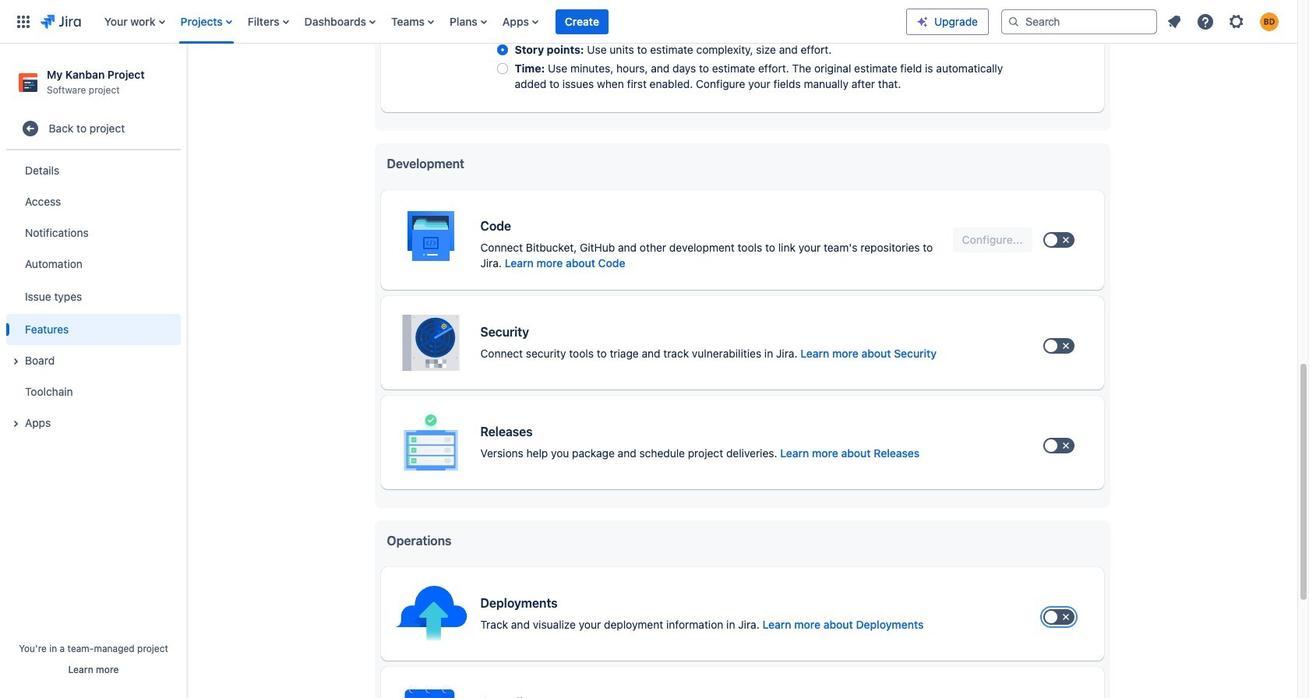 Task type: describe. For each thing, give the bounding box(es) containing it.
2 expand image from the top
[[6, 415, 25, 433]]

notifications image
[[1165, 12, 1184, 31]]

Search field
[[1001, 9, 1157, 34]]

search image
[[1008, 15, 1020, 28]]

primary element
[[9, 0, 906, 43]]

1 expand image from the top
[[6, 352, 25, 371]]

help image
[[1196, 12, 1215, 31]]



Task type: vqa. For each thing, say whether or not it's contained in the screenshot.
'column header'
no



Task type: locate. For each thing, give the bounding box(es) containing it.
list
[[96, 0, 906, 43], [1160, 7, 1288, 35]]

None radio
[[497, 44, 508, 55], [497, 63, 508, 74], [497, 44, 508, 55], [497, 63, 508, 74]]

0 horizontal spatial list
[[96, 0, 906, 43]]

appswitcher icon image
[[14, 12, 33, 31]]

expand image
[[6, 352, 25, 371], [6, 415, 25, 433]]

None search field
[[1001, 9, 1157, 34]]

sidebar navigation image
[[170, 62, 204, 94]]

settings image
[[1228, 12, 1246, 31]]

1 horizontal spatial list
[[1160, 7, 1288, 35]]

your profile and settings image
[[1260, 12, 1279, 31]]

list item
[[556, 0, 609, 43]]

jira image
[[41, 12, 81, 31], [41, 12, 81, 31]]

sidebar element
[[0, 44, 187, 698]]

banner
[[0, 0, 1298, 44]]

group
[[6, 151, 181, 444]]

group inside the sidebar element
[[6, 151, 181, 444]]

1 vertical spatial expand image
[[6, 415, 25, 433]]

0 vertical spatial expand image
[[6, 352, 25, 371]]

option group
[[493, 41, 1007, 94]]



